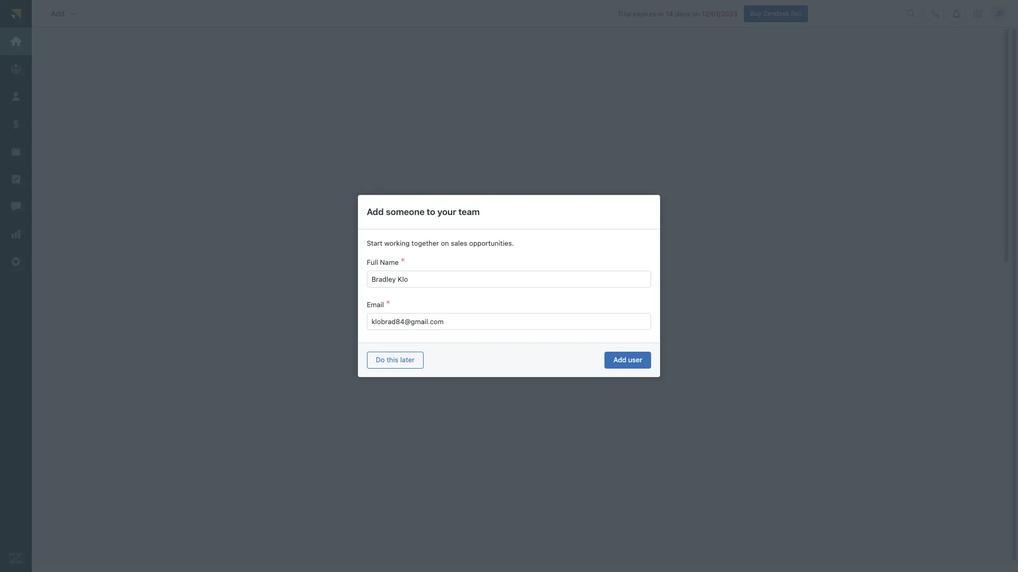 Task type: vqa. For each thing, say whether or not it's contained in the screenshot.
the bottom 'past'
no



Task type: describe. For each thing, give the bounding box(es) containing it.
name
[[380, 258, 399, 267]]

sales
[[451, 239, 467, 248]]

add button
[[42, 3, 86, 24]]

together
[[412, 239, 439, 248]]

calls image
[[931, 9, 940, 18]]

to
[[427, 207, 435, 217]]

user
[[628, 356, 642, 364]]

full
[[367, 258, 378, 267]]

sell
[[791, 9, 802, 17]]

add someone to your team
[[367, 207, 480, 217]]

full name
[[367, 258, 399, 267]]

buy zendesk sell button
[[744, 5, 808, 22]]

asterisk image
[[386, 301, 390, 309]]

Email field
[[372, 314, 642, 330]]

working
[[384, 239, 410, 248]]

zendesk image
[[9, 552, 23, 566]]

12/01/2023
[[702, 9, 738, 18]]

team
[[458, 207, 480, 217]]

add for add
[[51, 9, 65, 18]]

expires
[[633, 9, 656, 18]]



Task type: locate. For each thing, give the bounding box(es) containing it.
search image
[[907, 9, 916, 18]]

1 vertical spatial add
[[367, 207, 384, 217]]

this
[[387, 356, 398, 364]]

start
[[367, 239, 382, 248]]

days
[[675, 9, 690, 18]]

add left someone
[[367, 207, 384, 217]]

zendesk
[[763, 9, 789, 17]]

buy
[[750, 9, 761, 17]]

1 horizontal spatial add
[[367, 207, 384, 217]]

bell image
[[952, 9, 961, 18]]

0 horizontal spatial on
[[441, 239, 449, 248]]

trial expires in 14 days on 12/01/2023
[[618, 9, 738, 18]]

add user button
[[605, 352, 651, 369]]

asterisk image
[[401, 258, 405, 267]]

0 vertical spatial add
[[51, 9, 65, 18]]

on left sales
[[441, 239, 449, 248]]

start working together on sales opportunities.
[[367, 239, 514, 248]]

someone
[[386, 207, 425, 217]]

2 vertical spatial add
[[614, 356, 626, 364]]

buy zendesk sell
[[750, 9, 802, 17]]

add left user
[[614, 356, 626, 364]]

do this later button
[[367, 352, 424, 369]]

add left chevron down icon
[[51, 9, 65, 18]]

later
[[400, 356, 415, 364]]

1 horizontal spatial on
[[692, 9, 700, 18]]

jp button
[[990, 5, 1007, 22]]

1 vertical spatial on
[[441, 239, 449, 248]]

add for add someone to your team
[[367, 207, 384, 217]]

14
[[666, 9, 673, 18]]

in
[[658, 9, 664, 18]]

on
[[692, 9, 700, 18], [441, 239, 449, 248]]

your
[[437, 207, 456, 217]]

add
[[51, 9, 65, 18], [367, 207, 384, 217], [614, 356, 626, 364]]

add for add user
[[614, 356, 626, 364]]

add user
[[614, 356, 642, 364]]

0 vertical spatial on
[[692, 9, 700, 18]]

zendesk products image
[[974, 10, 981, 17]]

jp
[[995, 9, 1003, 18]]

opportunities.
[[469, 239, 514, 248]]

trial
[[618, 9, 631, 18]]

Full Name field
[[372, 271, 642, 287]]

on right days
[[692, 9, 700, 18]]

do
[[376, 356, 385, 364]]

0 horizontal spatial add
[[51, 9, 65, 18]]

do this later
[[376, 356, 415, 364]]

email
[[367, 301, 384, 309]]

chevron down image
[[69, 9, 77, 18]]

2 horizontal spatial add
[[614, 356, 626, 364]]



